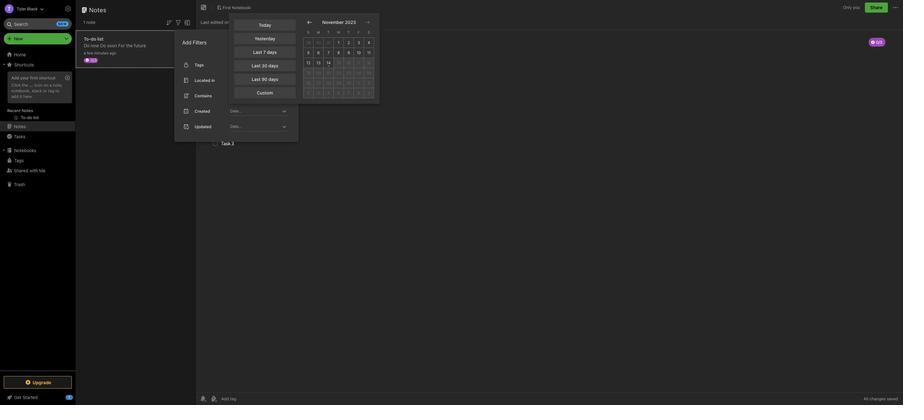 Task type: vqa. For each thing, say whether or not it's contained in the screenshot.
CONTAINS
yes



Task type: describe. For each thing, give the bounding box(es) containing it.
date… for created
[[230, 109, 242, 113]]

26 button
[[304, 78, 314, 88]]

Note Editor text field
[[196, 30, 904, 392]]

recent notes
[[7, 108, 33, 113]]

notebook
[[232, 5, 251, 10]]

20 button
[[314, 68, 324, 78]]

24 button
[[354, 68, 364, 78]]

add for add your first shortcut
[[11, 75, 19, 80]]

1 vertical spatial 7 button
[[344, 88, 354, 98]]

1 vertical spatial 1
[[338, 40, 340, 45]]

0 vertical spatial 7 button
[[324, 48, 334, 58]]

Add tag field
[[221, 396, 268, 402]]

Help and Learning task checklist field
[[0, 393, 76, 403]]

updated
[[195, 124, 212, 129]]

2 horizontal spatial 1
[[358, 81, 360, 85]]

20
[[316, 71, 321, 75]]

12
[[307, 60, 311, 65]]

7 down 23 button at the top left of the page
[[348, 91, 350, 95]]

more actions image
[[893, 4, 900, 11]]

0/3
[[91, 58, 97, 63]]

add
[[11, 94, 19, 99]]

shared with me
[[14, 168, 45, 173]]

2 do from the left
[[100, 43, 106, 48]]

add tag image
[[210, 395, 218, 403]]

me
[[39, 168, 45, 173]]

only
[[844, 5, 853, 10]]

on inside icon on a note, notebook, stack or tag to add it here.
[[44, 83, 48, 88]]

11 button
[[364, 48, 374, 58]]

share button
[[866, 3, 889, 13]]

days for last 90 days
[[269, 77, 279, 82]]

it
[[20, 94, 22, 99]]

23
[[347, 71, 351, 75]]

18 button
[[364, 58, 374, 68]]

90
[[262, 77, 268, 82]]

1 vertical spatial 1 button
[[354, 78, 364, 88]]

1 horizontal spatial tags
[[195, 62, 204, 67]]

here.
[[23, 94, 33, 99]]

shortcut
[[39, 75, 56, 80]]

share
[[871, 5, 883, 10]]

0 horizontal spatial 1 button
[[334, 38, 344, 48]]

1 vertical spatial 4 button
[[314, 88, 324, 98]]

add filters
[[182, 40, 207, 45]]

31 button
[[324, 38, 334, 48]]

created
[[195, 109, 210, 114]]

soon
[[107, 43, 117, 48]]

expand note image
[[200, 4, 208, 11]]

16 button
[[344, 58, 354, 68]]

12 button
[[304, 58, 314, 68]]

started
[[23, 395, 38, 400]]

a inside icon on a note, notebook, stack or tag to add it here.
[[50, 83, 52, 88]]

1 horizontal spatial 4 button
[[364, 38, 374, 48]]

with
[[29, 168, 38, 173]]

17 button
[[354, 58, 364, 68]]

2 vertical spatial 30
[[347, 81, 351, 85]]

1 vertical spatial notes
[[22, 108, 33, 113]]

tag
[[48, 88, 54, 93]]

31
[[327, 40, 331, 45]]

1 horizontal spatial 6 button
[[334, 88, 344, 98]]

More actions field
[[893, 3, 900, 13]]

19 button
[[304, 68, 314, 78]]

trash
[[14, 182, 25, 187]]

24
[[357, 71, 361, 75]]

1 vertical spatial 30
[[262, 63, 268, 68]]

14 button
[[324, 58, 334, 68]]

icon
[[34, 83, 43, 88]]

last 90 days
[[252, 77, 279, 82]]

11
[[367, 50, 371, 55]]

3 for the leftmost 3 button
[[308, 91, 310, 95]]

16
[[347, 60, 351, 65]]

yesterday
[[255, 36, 276, 41]]

you
[[854, 5, 861, 10]]

nov
[[231, 19, 239, 25]]

note window element
[[196, 0, 904, 405]]

stack
[[32, 88, 42, 93]]

edited
[[211, 19, 223, 25]]

1 note
[[83, 20, 95, 25]]

 Date picker field
[[229, 107, 295, 116]]

first notebook
[[223, 5, 251, 10]]

1 vertical spatial 5
[[328, 91, 330, 95]]

1 horizontal spatial 6
[[338, 91, 340, 95]]

last edited on nov 14, 2023
[[201, 19, 258, 25]]

29 for 29 button to the bottom
[[337, 81, 341, 85]]

to
[[55, 88, 59, 93]]

Sort options field
[[165, 18, 173, 26]]

notebooks
[[14, 148, 36, 153]]

notebooks link
[[0, 145, 75, 155]]

2 for bottom 2 button
[[368, 81, 370, 85]]

27 button
[[314, 78, 324, 88]]

1 vertical spatial 5 button
[[324, 88, 334, 98]]

1 vertical spatial 29 button
[[334, 78, 344, 88]]

14
[[327, 60, 331, 65]]

date… for updated
[[230, 124, 242, 129]]

do now do soon for the future
[[84, 43, 146, 48]]

2023 field
[[344, 19, 356, 26]]

few
[[87, 51, 93, 55]]

home link
[[0, 49, 76, 60]]

notes link
[[0, 121, 75, 131]]

0 vertical spatial a
[[84, 51, 86, 55]]

28
[[327, 81, 331, 85]]

1 horizontal spatial 8 button
[[354, 88, 364, 98]]

28 button
[[324, 78, 334, 88]]

today
[[259, 22, 271, 28]]

13
[[317, 60, 321, 65]]

get
[[14, 395, 21, 400]]

7 up the last 30 days
[[264, 49, 266, 55]]

29 for the left 29 button
[[306, 40, 311, 45]]

add a reminder image
[[200, 395, 207, 403]]

1 horizontal spatial 30 button
[[344, 78, 354, 88]]

new search field
[[8, 18, 69, 30]]

0 vertical spatial 30 button
[[314, 38, 324, 48]]

or
[[43, 88, 47, 93]]

2023 inside note window element
[[247, 19, 258, 25]]

located in
[[195, 78, 215, 83]]

located
[[195, 78, 210, 83]]

0 horizontal spatial 29 button
[[304, 38, 314, 48]]

to-do list
[[84, 36, 104, 41]]

add for add filters
[[182, 40, 192, 45]]

notes inside 'link'
[[14, 124, 26, 129]]

1 horizontal spatial the
[[126, 43, 133, 48]]

14,
[[240, 19, 246, 25]]

7 down 31 button
[[328, 50, 330, 55]]

1 horizontal spatial 3 button
[[354, 38, 364, 48]]

Add filters field
[[175, 18, 182, 26]]

click
[[11, 83, 21, 88]]

27
[[317, 81, 321, 85]]

3 for rightmost 3 button
[[358, 40, 360, 45]]

last for last 7 days
[[253, 49, 262, 55]]

tags button
[[0, 155, 75, 165]]

18
[[367, 60, 371, 65]]

 Date picker field
[[229, 122, 295, 131]]

days for last 7 days
[[267, 49, 277, 55]]

1 vertical spatial the
[[22, 83, 28, 88]]

0 vertical spatial 6 button
[[314, 48, 324, 58]]



Task type: locate. For each thing, give the bounding box(es) containing it.
30 button down 23
[[344, 78, 354, 88]]

5 button up 12
[[304, 48, 314, 58]]

click to collapse image
[[73, 394, 78, 401]]

10 button
[[354, 48, 364, 58]]

0 vertical spatial days
[[267, 49, 277, 55]]

the
[[126, 43, 133, 48], [22, 83, 28, 88]]

29 button
[[304, 38, 314, 48], [334, 78, 344, 88]]

s left 'm'
[[307, 30, 310, 34]]

1 button down 24
[[354, 78, 364, 88]]

all
[[284, 40, 288, 45]]

2 date… from the top
[[230, 124, 242, 129]]

click the ...
[[11, 83, 33, 88]]

0 horizontal spatial tags
[[14, 158, 24, 163]]

group containing add your first shortcut
[[0, 70, 75, 124]]

do
[[84, 43, 90, 48], [100, 43, 106, 48]]

5 up 12
[[308, 50, 310, 55]]

30 down 23 button at the top left of the page
[[347, 81, 351, 85]]

6 up the 13
[[318, 50, 320, 55]]

0 vertical spatial add
[[182, 40, 192, 45]]

contains
[[195, 93, 212, 98]]

0 horizontal spatial a
[[50, 83, 52, 88]]

Search text field
[[8, 18, 67, 30]]

23 button
[[344, 68, 354, 78]]

add filters image
[[175, 19, 182, 26]]

1 horizontal spatial 1 button
[[354, 78, 364, 88]]

1 vertical spatial on
[[44, 83, 48, 88]]

note
[[86, 20, 95, 25]]

View options field
[[182, 18, 191, 26]]

1 vertical spatial days
[[269, 63, 279, 68]]

november 2023
[[323, 20, 356, 25]]

in
[[212, 78, 215, 83]]

0 horizontal spatial 2 button
[[344, 38, 354, 48]]

0 vertical spatial 6
[[318, 50, 320, 55]]

0 vertical spatial 2
[[348, 40, 350, 45]]

1 horizontal spatial on
[[225, 19, 230, 25]]

1 vertical spatial 4
[[318, 91, 320, 95]]

days for last 30 days
[[269, 63, 279, 68]]

now
[[91, 43, 99, 48]]

add
[[182, 40, 192, 45], [11, 75, 19, 80]]

30
[[316, 40, 321, 45], [262, 63, 268, 68], [347, 81, 351, 85]]

0 vertical spatial 2 button
[[344, 38, 354, 48]]

do
[[91, 36, 96, 41]]

5 button down 28 at the left top
[[324, 88, 334, 98]]

last left edited
[[201, 19, 209, 25]]

29 up 12
[[306, 40, 311, 45]]

30 left 31
[[316, 40, 321, 45]]

2 button up 16
[[344, 38, 354, 48]]

19
[[307, 71, 311, 75]]

notes up tasks
[[14, 124, 26, 129]]

1
[[83, 20, 85, 25], [338, 40, 340, 45], [358, 81, 360, 85]]

0 horizontal spatial 30 button
[[314, 38, 324, 48]]

note,
[[53, 83, 63, 88]]

1 vertical spatial 9 button
[[364, 88, 374, 98]]

upgrade
[[33, 380, 51, 385]]

a few minutes ago
[[84, 51, 116, 55]]

a left few
[[84, 51, 86, 55]]

add left filters
[[182, 40, 192, 45]]

notes up note
[[89, 6, 107, 14]]

s right f
[[368, 30, 370, 34]]

4 down 27 button
[[318, 91, 320, 95]]

1 horizontal spatial 9
[[368, 91, 370, 95]]

date… inside field
[[230, 109, 242, 113]]

2023 right november
[[345, 20, 356, 25]]

november
[[323, 20, 344, 25]]

0 vertical spatial 4 button
[[364, 38, 374, 48]]

0 horizontal spatial 7 button
[[324, 48, 334, 58]]

9 for the topmost 9 button
[[348, 50, 350, 55]]

0 vertical spatial 9 button
[[344, 48, 354, 58]]

1 vertical spatial 6 button
[[334, 88, 344, 98]]

on inside note window element
[[225, 19, 230, 25]]

7 button down 23 button at the top left of the page
[[344, 88, 354, 98]]

3 button
[[354, 38, 364, 48], [304, 88, 314, 98]]

6 button up the 13
[[314, 48, 324, 58]]

1 vertical spatial tags
[[14, 158, 24, 163]]

1 vertical spatial add
[[11, 75, 19, 80]]

25 button
[[364, 68, 374, 78]]

tooltip
[[152, 4, 186, 16]]

8 up '15'
[[338, 50, 340, 55]]

the left ...
[[22, 83, 28, 88]]

7 left the click to collapse image
[[68, 396, 70, 400]]

0 vertical spatial on
[[225, 19, 230, 25]]

shared
[[14, 168, 28, 173]]

9 button up 16
[[344, 48, 354, 58]]

date… inside  date picker field
[[230, 124, 242, 129]]

3 up 10
[[358, 40, 360, 45]]

date…
[[230, 109, 242, 113], [230, 124, 242, 129]]

2 right 31 button
[[348, 40, 350, 45]]

0 horizontal spatial 1
[[83, 20, 85, 25]]

all
[[864, 396, 869, 402]]

29 right 28 button
[[337, 81, 341, 85]]

last for last edited on nov 14, 2023
[[201, 19, 209, 25]]

home
[[14, 52, 26, 57]]

0 horizontal spatial 5 button
[[304, 48, 314, 58]]

date… down date… field
[[230, 124, 242, 129]]

1 vertical spatial date…
[[230, 124, 242, 129]]

1 vertical spatial 30 button
[[344, 78, 354, 88]]

0 vertical spatial 5 button
[[304, 48, 314, 58]]

0 horizontal spatial 2
[[348, 40, 350, 45]]

6 button down 22 button
[[334, 88, 344, 98]]

t down 2023 field
[[348, 30, 350, 34]]

0 vertical spatial tags
[[195, 62, 204, 67]]

1 vertical spatial 9
[[368, 91, 370, 95]]

1 horizontal spatial 2023
[[345, 20, 356, 25]]

1 horizontal spatial 5
[[328, 91, 330, 95]]

1 vertical spatial a
[[50, 83, 52, 88]]

0 vertical spatial 5
[[308, 50, 310, 55]]

2 button down 25
[[364, 78, 374, 88]]

3 button down 26
[[304, 88, 314, 98]]

2 vertical spatial days
[[269, 77, 279, 82]]

last up the last 30 days
[[253, 49, 262, 55]]

0 horizontal spatial 2023
[[247, 19, 258, 25]]

1 horizontal spatial 29
[[337, 81, 341, 85]]

0 horizontal spatial 9
[[348, 50, 350, 55]]

0 vertical spatial notes
[[89, 6, 107, 14]]

9
[[348, 50, 350, 55], [368, 91, 370, 95]]

last left '90'
[[252, 77, 261, 82]]

notes
[[89, 6, 107, 14], [22, 108, 33, 113], [14, 124, 26, 129]]

0 vertical spatial 1 button
[[334, 38, 344, 48]]

22 button
[[334, 68, 344, 78]]

1 down the 24 "button"
[[358, 81, 360, 85]]

0 vertical spatial 4
[[368, 40, 370, 45]]

tyler
[[17, 6, 26, 11]]

0 horizontal spatial 4
[[318, 91, 320, 95]]

1 horizontal spatial 5 button
[[324, 88, 334, 98]]

future
[[134, 43, 146, 48]]

2023
[[247, 19, 258, 25], [345, 20, 356, 25]]

for
[[118, 43, 125, 48]]

on up or
[[44, 83, 48, 88]]

last for last 30 days
[[252, 63, 261, 68]]

last 30 days
[[252, 63, 279, 68]]

2023 right 14,
[[247, 19, 258, 25]]

t right 'm'
[[328, 30, 330, 34]]

0 vertical spatial 8 button
[[334, 48, 344, 58]]

filters
[[193, 40, 207, 45]]

0 horizontal spatial on
[[44, 83, 48, 88]]

4 button up 11
[[364, 38, 374, 48]]

0 vertical spatial 3 button
[[354, 38, 364, 48]]

tasks
[[14, 134, 25, 139]]

first
[[30, 75, 38, 80]]

1 horizontal spatial 30
[[316, 40, 321, 45]]

1 horizontal spatial 2 button
[[364, 78, 374, 88]]

1 s from the left
[[307, 30, 310, 34]]

1 vertical spatial 6
[[338, 91, 340, 95]]

1 vertical spatial 2
[[368, 81, 370, 85]]

settings image
[[64, 5, 72, 13]]

tags up 'located'
[[195, 62, 204, 67]]

to-
[[84, 36, 91, 41]]

m
[[317, 30, 320, 34]]

3 button up 10
[[354, 38, 364, 48]]

tasks button
[[0, 131, 75, 142]]

notebook,
[[11, 88, 31, 93]]

2 vertical spatial 1
[[358, 81, 360, 85]]

0 horizontal spatial 5
[[308, 50, 310, 55]]

new button
[[4, 33, 72, 44]]

9 down 25 button
[[368, 91, 370, 95]]

tags up shared
[[14, 158, 24, 163]]

15
[[337, 60, 341, 65]]

saved
[[888, 396, 899, 402]]

clear all
[[272, 40, 288, 45]]

29 button left 31
[[304, 38, 314, 48]]

0 vertical spatial the
[[126, 43, 133, 48]]

1 t from the left
[[328, 30, 330, 34]]

group inside tree
[[0, 70, 75, 124]]

6 down 22 button
[[338, 91, 340, 95]]

7 inside help and learning task checklist field
[[68, 396, 70, 400]]

Account field
[[0, 3, 44, 15]]

8 button down the 24 "button"
[[354, 88, 364, 98]]

last for last 90 days
[[252, 77, 261, 82]]

3 down 26 button
[[308, 91, 310, 95]]

ago
[[110, 51, 116, 55]]

1 horizontal spatial 7 button
[[344, 88, 354, 98]]

2 t from the left
[[348, 30, 350, 34]]

1 horizontal spatial 2
[[368, 81, 370, 85]]

1 button right 31
[[334, 38, 344, 48]]

4 button down the 27
[[314, 88, 324, 98]]

do down list
[[100, 43, 106, 48]]

the right for
[[126, 43, 133, 48]]

1 button
[[334, 38, 344, 48], [354, 78, 364, 88]]

8
[[338, 50, 340, 55], [358, 91, 360, 95]]

4 up 11
[[368, 40, 370, 45]]

icon on a note, notebook, stack or tag to add it here.
[[11, 83, 63, 99]]

2 horizontal spatial 30
[[347, 81, 351, 85]]

last
[[201, 19, 209, 25], [253, 49, 262, 55], [252, 63, 261, 68], [252, 77, 261, 82]]

s
[[307, 30, 310, 34], [368, 30, 370, 34]]

0 vertical spatial date…
[[230, 109, 242, 113]]

1 horizontal spatial 4
[[368, 40, 370, 45]]

a up "tag"
[[50, 83, 52, 88]]

8 down the 24 "button"
[[358, 91, 360, 95]]

0 horizontal spatial 8
[[338, 50, 340, 55]]

4 for the rightmost 4 button
[[368, 40, 370, 45]]

first notebook button
[[215, 3, 253, 12]]

9 up 16
[[348, 50, 350, 55]]

November field
[[321, 19, 344, 26]]

tree containing home
[[0, 49, 76, 371]]

1 horizontal spatial 8
[[358, 91, 360, 95]]

1 horizontal spatial 9 button
[[364, 88, 374, 98]]

30 button left 31
[[314, 38, 324, 48]]

2 vertical spatial notes
[[14, 124, 26, 129]]

date… up  date picker field
[[230, 109, 242, 113]]

0 horizontal spatial 9 button
[[344, 48, 354, 58]]

0 horizontal spatial t
[[328, 30, 330, 34]]

2 down 25 button
[[368, 81, 370, 85]]

1 vertical spatial 2 button
[[364, 78, 374, 88]]

0 horizontal spatial the
[[22, 83, 28, 88]]

15 button
[[334, 58, 344, 68]]

2 for 2 button to the left
[[348, 40, 350, 45]]

group
[[0, 70, 75, 124]]

8 button up '15'
[[334, 48, 344, 58]]

5 down 28 button
[[328, 91, 330, 95]]

0 horizontal spatial add
[[11, 75, 19, 80]]

days down clear
[[267, 49, 277, 55]]

do down to-
[[84, 43, 90, 48]]

0 horizontal spatial 3 button
[[304, 88, 314, 98]]

last inside note window element
[[201, 19, 209, 25]]

0 vertical spatial 3
[[358, 40, 360, 45]]

shortcuts button
[[0, 60, 75, 70]]

recent
[[7, 108, 21, 113]]

1 horizontal spatial 3
[[358, 40, 360, 45]]

add up click
[[11, 75, 19, 80]]

on left nov on the left of the page
[[225, 19, 230, 25]]

29 button right 28 at the left top
[[334, 78, 344, 88]]

0 horizontal spatial 6 button
[[314, 48, 324, 58]]

notes right recent
[[22, 108, 33, 113]]

1 left note
[[83, 20, 85, 25]]

0 horizontal spatial 4 button
[[314, 88, 324, 98]]

5 button
[[304, 48, 314, 58], [324, 88, 334, 98]]

shortcuts
[[14, 62, 34, 67]]

1 date… from the top
[[230, 109, 242, 113]]

shared with me link
[[0, 165, 75, 176]]

2 s from the left
[[368, 30, 370, 34]]

7
[[264, 49, 266, 55], [328, 50, 330, 55], [348, 91, 350, 95], [68, 396, 70, 400]]

0 horizontal spatial 30
[[262, 63, 268, 68]]

1 right 31 button
[[338, 40, 340, 45]]

7 button up '14'
[[324, 48, 334, 58]]

expand notebooks image
[[2, 148, 7, 153]]

4
[[368, 40, 370, 45], [318, 91, 320, 95]]

first
[[223, 5, 231, 10]]

0 horizontal spatial do
[[84, 43, 90, 48]]

days up last 90 days
[[269, 63, 279, 68]]

0 vertical spatial 29 button
[[304, 38, 314, 48]]

days right '90'
[[269, 77, 279, 82]]

9 button down 25 button
[[364, 88, 374, 98]]

get started
[[14, 395, 38, 400]]

4 for the bottom 4 button
[[318, 91, 320, 95]]

9 for bottommost 9 button
[[368, 91, 370, 95]]

1 vertical spatial 8 button
[[354, 88, 364, 98]]

1 do from the left
[[84, 43, 90, 48]]

1 horizontal spatial do
[[100, 43, 106, 48]]

all changes saved
[[864, 396, 899, 402]]

25
[[367, 71, 372, 75]]

tyler black
[[17, 6, 38, 11]]

1 horizontal spatial s
[[368, 30, 370, 34]]

tags inside button
[[14, 158, 24, 163]]

30 up '90'
[[262, 63, 268, 68]]

tree
[[0, 49, 76, 371]]

0 vertical spatial 9
[[348, 50, 350, 55]]

last down last 7 days
[[252, 63, 261, 68]]

0 horizontal spatial s
[[307, 30, 310, 34]]



